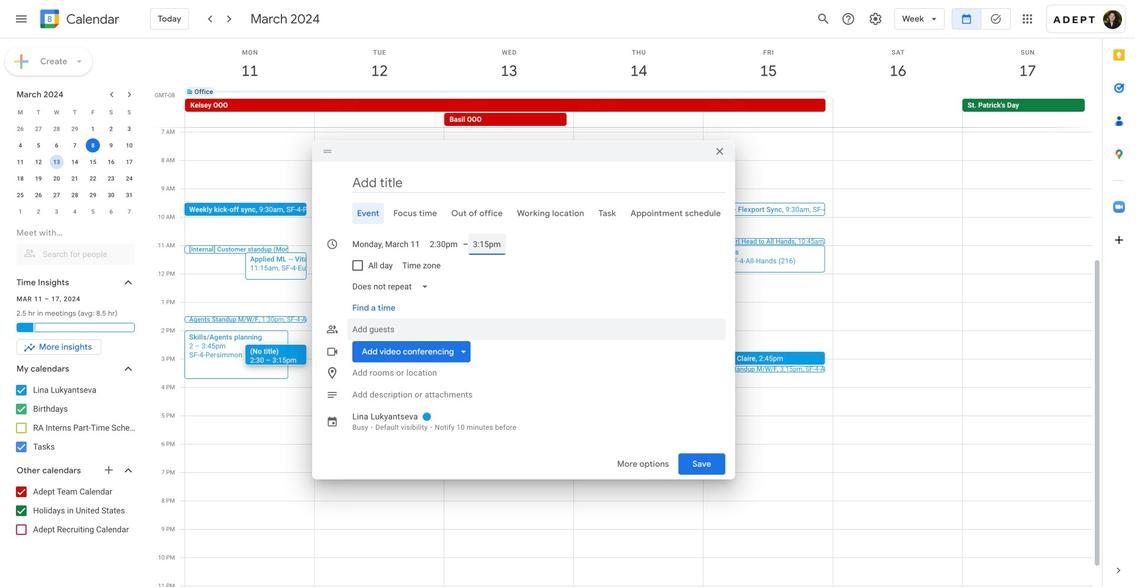 Task type: vqa. For each thing, say whether or not it's contained in the screenshot.
Add other calendars icon
yes



Task type: locate. For each thing, give the bounding box(es) containing it.
3 element
[[122, 122, 136, 136]]

grid
[[151, 38, 1102, 587]]

31 element
[[122, 188, 136, 202]]

None field
[[348, 276, 438, 297]]

add other calendars image
[[103, 464, 115, 476]]

cell
[[315, 87, 444, 96], [444, 87, 574, 96], [574, 87, 704, 96], [704, 87, 833, 96], [833, 87, 963, 96], [963, 87, 1093, 96], [315, 99, 444, 127], [574, 99, 703, 127], [703, 99, 833, 127], [833, 99, 962, 127], [84, 137, 102, 154], [48, 154, 66, 170]]

february 27 element
[[31, 122, 46, 136]]

20 element
[[50, 171, 64, 186]]

16 element
[[104, 155, 118, 169]]

Search for people to meet text field
[[24, 244, 128, 265]]

settings menu image
[[869, 12, 883, 26]]

april 5 element
[[86, 205, 100, 219]]

tab list
[[1103, 38, 1135, 554], [322, 203, 726, 224]]

2 element
[[104, 122, 118, 136]]

row group
[[11, 121, 138, 220]]

End time text field
[[473, 234, 501, 255]]

1 element
[[86, 122, 100, 136]]

1 horizontal spatial tab list
[[1103, 38, 1135, 554]]

25 element
[[13, 188, 27, 202]]

row
[[180, 77, 1102, 106], [180, 99, 1102, 127], [11, 104, 138, 121], [11, 121, 138, 137], [11, 137, 138, 154], [11, 154, 138, 170], [11, 170, 138, 187], [11, 187, 138, 203], [11, 203, 138, 220]]

my calendars list
[[2, 381, 147, 456]]

30 element
[[104, 188, 118, 202]]

Add title text field
[[352, 174, 726, 192]]

None search field
[[0, 222, 147, 265]]

26 element
[[31, 188, 46, 202]]

february 29 element
[[68, 122, 82, 136]]

13 element
[[50, 155, 64, 169]]

february 26 element
[[13, 122, 27, 136]]

april 1 element
[[13, 205, 27, 219]]

9 element
[[104, 138, 118, 153]]

april 7 element
[[122, 205, 136, 219]]

15 element
[[86, 155, 100, 169]]

28 element
[[68, 188, 82, 202]]

calendar element
[[38, 7, 119, 33]]

april 4 element
[[68, 205, 82, 219]]

22 element
[[86, 171, 100, 186]]

5 element
[[31, 138, 46, 153]]

18 element
[[13, 171, 27, 186]]

to element
[[463, 239, 468, 249]]

heading
[[64, 12, 119, 26]]



Task type: describe. For each thing, give the bounding box(es) containing it.
4 element
[[13, 138, 27, 153]]

29 element
[[86, 188, 100, 202]]

Start time text field
[[430, 234, 458, 255]]

heading inside the calendar element
[[64, 12, 119, 26]]

11 element
[[13, 155, 27, 169]]

Start date text field
[[352, 234, 420, 255]]

10 element
[[122, 138, 136, 153]]

14 element
[[68, 155, 82, 169]]

0 horizontal spatial tab list
[[322, 203, 726, 224]]

21 element
[[68, 171, 82, 186]]

april 3 element
[[50, 205, 64, 219]]

24 element
[[122, 171, 136, 186]]

march 2024 grid
[[11, 104, 138, 220]]

12 element
[[31, 155, 46, 169]]

main drawer image
[[14, 12, 28, 26]]

19 element
[[31, 171, 46, 186]]

17 element
[[122, 155, 136, 169]]

6 element
[[50, 138, 64, 153]]

23 element
[[104, 171, 118, 186]]

7 element
[[68, 138, 82, 153]]

april 6 element
[[104, 205, 118, 219]]

Guests text field
[[352, 319, 721, 340]]

february 28 element
[[50, 122, 64, 136]]

other calendars list
[[2, 482, 147, 539]]

27 element
[[50, 188, 64, 202]]

8, today element
[[86, 138, 100, 153]]

april 2 element
[[31, 205, 46, 219]]



